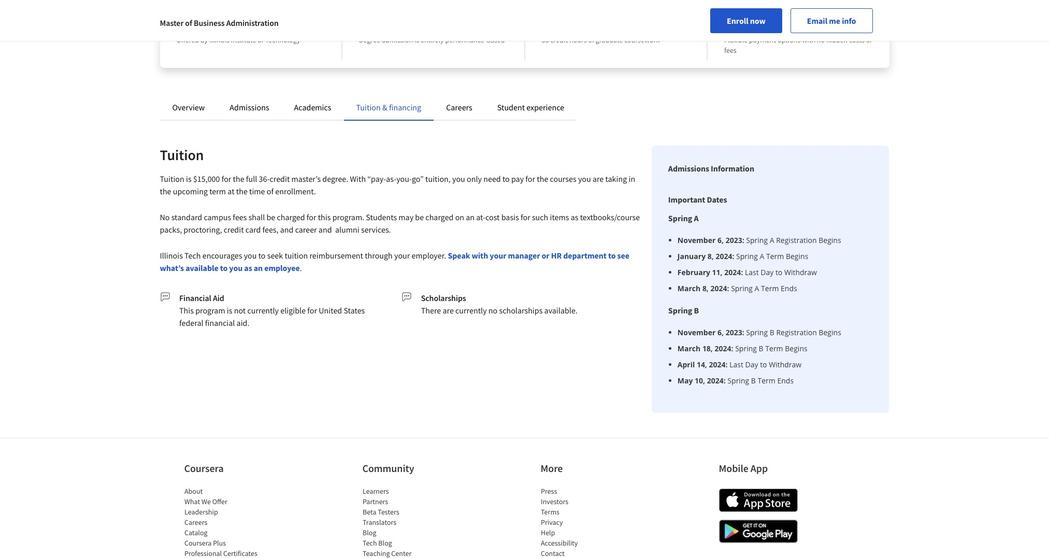 Task type: locate. For each thing, give the bounding box(es) containing it.
by
[[200, 35, 208, 45]]

through
[[365, 250, 393, 261]]

1 registration from the top
[[776, 235, 817, 245]]

as left employee
[[244, 263, 252, 273]]

blog down translators on the left
[[378, 538, 392, 548]]

day down january 8, 2024: spring a term begins
[[761, 267, 774, 277]]

1 horizontal spatial no
[[817, 35, 825, 45]]

ends
[[781, 283, 797, 293], [777, 376, 794, 386]]

november for march
[[678, 327, 716, 337]]

1 vertical spatial tuition
[[160, 146, 204, 164]]

2 6, from the top
[[718, 327, 724, 337]]

1 vertical spatial withdraw
[[769, 360, 802, 369]]

0 vertical spatial is
[[415, 35, 419, 45]]

0 vertical spatial 6,
[[718, 235, 724, 245]]

0 vertical spatial $15,000
[[724, 21, 759, 34]]

list
[[672, 235, 841, 294], [672, 327, 841, 386], [184, 486, 272, 558], [362, 486, 451, 558], [541, 486, 629, 558]]

1 horizontal spatial tech
[[362, 538, 377, 548]]

we
[[201, 497, 211, 506]]

1 currently from the left
[[247, 305, 279, 316]]

speak with your manager or hr department to see what's available to you as an employee link
[[160, 250, 630, 273]]

privacy link
[[541, 518, 563, 527]]

ends for spring b term ends
[[777, 376, 794, 386]]

0 horizontal spatial last
[[730, 360, 743, 369]]

as-
[[386, 174, 396, 184]]

(100%
[[258, 21, 285, 34]]

admissions for admissions information
[[668, 163, 709, 174]]

1 horizontal spatial illinois
[[209, 35, 229, 45]]

currently inside financial aid this program is not currently eligible for united states federal financial aid.
[[247, 305, 279, 316]]

tech blog link
[[362, 538, 392, 548]]

march for march 18, 2024: spring b term begins
[[678, 344, 701, 353]]

beta
[[362, 507, 376, 517]]

credit inside tuition is $15,000 for the full 36-credit master's degree. with "pay-as-you-go" tuition, you only need to pay for the courses you are taking in the upcoming term at the time of enrollment.
[[270, 174, 290, 184]]

of inside accredited degree (100% online) offered by illinois institute of technology
[[258, 35, 264, 45]]

you down encourages at the left top of page
[[229, 263, 243, 273]]

is inside tuition is $15,000 for the full 36-credit master's degree. with "pay-as-you-go" tuition, you only need to pay for the courses you are taking in the upcoming term at the time of enrollment.
[[186, 174, 192, 184]]

aid.
[[237, 318, 249, 328]]

your right through
[[394, 250, 410, 261]]

illinois up what's
[[160, 250, 183, 261]]

1 vertical spatial tuition
[[285, 250, 308, 261]]

or right costs
[[866, 35, 873, 45]]

a for march 8, 2024:
[[755, 283, 759, 293]]

term for january 8, 2024: spring a term begins
[[766, 251, 784, 261]]

2 currently from the left
[[455, 305, 487, 316]]

master of business administration
[[160, 18, 279, 28]]

tuition up "hidden"
[[804, 21, 834, 34]]

b down november 6, 2023: spring b registration begins
[[759, 344, 764, 353]]

1 vertical spatial november
[[678, 327, 716, 337]]

with inside $15,000 usd total tuition flexible payment options with no hidden costs or fees
[[802, 35, 816, 45]]

spring up march 18, 2024: spring b term begins
[[746, 327, 768, 337]]

2 vertical spatial is
[[227, 305, 232, 316]]

2024: for march 8, 2024:
[[711, 283, 729, 293]]

1 vertical spatial blog
[[378, 538, 392, 548]]

1 horizontal spatial careers
[[446, 102, 472, 112]]

a up january 8, 2024: spring a term begins
[[770, 235, 774, 245]]

1 vertical spatial are
[[443, 305, 454, 316]]

0 horizontal spatial is
[[186, 174, 192, 184]]

1 vertical spatial admissions
[[668, 163, 709, 174]]

term down february 11, 2024: last day to withdraw at the top right of page
[[761, 283, 779, 293]]

list item down 'april 14, 2024: last day to withdraw'
[[678, 375, 841, 386]]

0 horizontal spatial with
[[472, 250, 488, 261]]

currently
[[247, 305, 279, 316], [455, 305, 487, 316]]

1 vertical spatial day
[[745, 360, 758, 369]]

no left scholarships
[[489, 305, 498, 316]]

2 vertical spatial tuition
[[160, 174, 184, 184]]

spring for spring b registration begins
[[746, 327, 768, 337]]

11,
[[712, 267, 723, 277]]

0 horizontal spatial currently
[[247, 305, 279, 316]]

eligible
[[280, 305, 306, 316]]

b for november 6, 2023: spring b registration begins
[[770, 327, 775, 337]]

now
[[750, 16, 766, 26]]

tech
[[185, 250, 201, 261], [362, 538, 377, 548]]

0 vertical spatial with
[[802, 35, 816, 45]]

2024: right 10,
[[707, 376, 726, 386]]

0 horizontal spatial careers
[[184, 518, 207, 527]]

an
[[466, 212, 475, 222], [254, 263, 263, 273]]

april
[[678, 360, 695, 369]]

list item
[[678, 235, 841, 246], [678, 251, 841, 262], [678, 267, 841, 278], [678, 283, 841, 294], [678, 327, 841, 338], [678, 343, 841, 354], [678, 359, 841, 370], [678, 375, 841, 386], [184, 548, 272, 558], [362, 548, 451, 558], [541, 548, 629, 558]]

no inside scholarships there are currently no scholarships available.
[[489, 305, 498, 316]]

fees,
[[262, 224, 279, 235]]

you-
[[396, 174, 412, 184]]

0 vertical spatial fees
[[724, 46, 737, 55]]

6, up january 8, 2024: spring a term begins
[[718, 235, 724, 245]]

day for b
[[745, 360, 758, 369]]

coursera up about
[[184, 462, 224, 475]]

0 vertical spatial tuition
[[804, 21, 834, 34]]

1 vertical spatial illinois
[[160, 250, 183, 261]]

be
[[267, 212, 275, 222], [415, 212, 424, 222]]

list containing learners
[[362, 486, 451, 558]]

term down 'april 14, 2024: last day to withdraw'
[[758, 376, 776, 386]]

business
[[194, 18, 225, 28]]

online)
[[287, 21, 319, 34]]

financial
[[205, 318, 235, 328]]

1 vertical spatial 8,
[[703, 283, 709, 293]]

8, up 11,
[[708, 251, 714, 261]]

$15,000 inside tuition is $15,000 for the full 36-credit master's degree. with "pay-as-you-go" tuition, you only need to pay for the courses you are taking in the upcoming term at the time of enrollment.
[[193, 174, 220, 184]]

1 horizontal spatial be
[[415, 212, 424, 222]]

is up upcoming
[[186, 174, 192, 184]]

april 14, 2024: last day to withdraw
[[678, 360, 802, 369]]

careers link
[[446, 102, 472, 112], [184, 518, 207, 527]]

spring down february 11, 2024: last day to withdraw at the top right of page
[[731, 283, 753, 293]]

careers up catalog
[[184, 518, 207, 527]]

the
[[233, 174, 244, 184], [537, 174, 548, 184], [160, 186, 171, 196], [236, 186, 248, 196]]

employer.
[[412, 250, 446, 261]]

8, down february
[[703, 283, 709, 293]]

credit up enrollment.
[[270, 174, 290, 184]]

as inside speak with your manager or hr department to see what's available to you as an employee
[[244, 263, 252, 273]]

1 vertical spatial an
[[254, 263, 263, 273]]

tuition
[[804, 21, 834, 34], [285, 250, 308, 261]]

tuition inside $15,000 usd total tuition flexible payment options with no hidden costs or fees
[[804, 21, 834, 34]]

spring up january 8, 2024: spring a term begins
[[746, 235, 768, 245]]

is left not
[[227, 305, 232, 316]]

for up at
[[222, 174, 231, 184]]

tuition for tuition is $15,000 for the full 36-credit master's degree. with "pay-as-you-go" tuition, you only need to pay for the courses you are taking in the upcoming term at the time of enrollment.
[[160, 174, 184, 184]]

0 vertical spatial ends
[[781, 283, 797, 293]]

usd
[[761, 21, 779, 34]]

states
[[344, 305, 365, 316]]

spring down 'april 14, 2024: last day to withdraw'
[[728, 376, 749, 386]]

1 november from the top
[[678, 235, 716, 245]]

no left "hidden"
[[817, 35, 825, 45]]

0 horizontal spatial your
[[394, 250, 410, 261]]

be up fees,
[[267, 212, 275, 222]]

1 horizontal spatial admissions
[[668, 163, 709, 174]]

spring for spring a term ends
[[731, 283, 753, 293]]

tuition is $15,000 for the full 36-credit master's degree. with "pay-as-you-go" tuition, you only need to pay for the courses you are taking in the upcoming term at the time of enrollment.
[[160, 174, 635, 196]]

tuition & financing link
[[356, 102, 421, 112]]

credit left card
[[224, 224, 244, 235]]

1 vertical spatial with
[[472, 250, 488, 261]]

admissions link
[[230, 102, 269, 112]]

your left 'manager'
[[490, 250, 506, 261]]

of
[[185, 18, 192, 28], [258, 35, 264, 45], [588, 35, 594, 45], [267, 186, 274, 196]]

0 horizontal spatial charged
[[277, 212, 305, 222]]

ends down 'april 14, 2024: last day to withdraw'
[[777, 376, 794, 386]]

your inside speak with your manager or hr department to see what's available to you as an employee
[[490, 250, 506, 261]]

0 vertical spatial november
[[678, 235, 716, 245]]

0 vertical spatial march
[[678, 283, 701, 293]]

0 vertical spatial day
[[761, 267, 774, 277]]

registration
[[776, 235, 817, 245], [776, 327, 817, 337]]

are inside scholarships there are currently no scholarships available.
[[443, 305, 454, 316]]

term for march 8, 2024: spring a term ends
[[761, 283, 779, 293]]

march down february
[[678, 283, 701, 293]]

november 6, 2023: spring b registration begins
[[678, 327, 841, 337]]

are inside tuition is $15,000 for the full 36-credit master's degree. with "pay-as-you-go" tuition, you only need to pay for the courses you are taking in the upcoming term at the time of enrollment.
[[593, 174, 604, 184]]

0 horizontal spatial admissions
[[230, 102, 269, 112]]

careers link left student
[[446, 102, 472, 112]]

last up may 10, 2024: spring b term ends
[[730, 360, 743, 369]]

1 horizontal spatial are
[[593, 174, 604, 184]]

list item down february 11, 2024: last day to withdraw at the top right of page
[[678, 283, 841, 294]]

0 vertical spatial an
[[466, 212, 475, 222]]

help link
[[541, 528, 555, 537]]

$15,000 up term
[[193, 174, 220, 184]]

1 vertical spatial as
[[244, 263, 252, 273]]

1 vertical spatial careers
[[184, 518, 207, 527]]

may
[[399, 212, 414, 222]]

taking
[[605, 174, 627, 184]]

withdraw for spring b term ends
[[769, 360, 802, 369]]

b up march 18, 2024: spring b term begins
[[770, 327, 775, 337]]

b down 'april 14, 2024: last day to withdraw'
[[751, 376, 756, 386]]

for left this
[[307, 212, 316, 222]]

november up 18,
[[678, 327, 716, 337]]

1 horizontal spatial credit
[[270, 174, 290, 184]]

only
[[467, 174, 482, 184]]

spring for spring a registration begins
[[746, 235, 768, 245]]

2 2023: from the top
[[726, 327, 744, 337]]

download on the app store image
[[719, 489, 798, 512]]

are down the scholarships
[[443, 305, 454, 316]]

2 your from the left
[[490, 250, 506, 261]]

1 vertical spatial march
[[678, 344, 701, 353]]

2023: up january 8, 2024: spring a term begins
[[726, 235, 744, 245]]

2024: right 18,
[[715, 344, 733, 353]]

1 horizontal spatial as
[[571, 212, 579, 222]]

0 vertical spatial admissions
[[230, 102, 269, 112]]

accredited
[[176, 21, 223, 34]]

0 vertical spatial last
[[745, 267, 759, 277]]

1 vertical spatial registration
[[776, 327, 817, 337]]

1 horizontal spatial with
[[802, 35, 816, 45]]

with inside speak with your manager or hr department to see what's available to you as an employee
[[472, 250, 488, 261]]

as
[[571, 212, 579, 222], [244, 263, 252, 273]]

fees left "shall"
[[233, 212, 247, 222]]

registration for spring b term begins
[[776, 327, 817, 337]]

0 vertical spatial tuition
[[356, 102, 381, 112]]

alumni
[[335, 224, 359, 235]]

0 horizontal spatial day
[[745, 360, 758, 369]]

an right 'on' on the left top
[[466, 212, 475, 222]]

.
[[300, 263, 302, 273]]

your
[[394, 250, 410, 261], [490, 250, 506, 261]]

investors
[[541, 497, 568, 506]]

mobile
[[719, 462, 749, 475]]

with right options
[[802, 35, 816, 45]]

for left united
[[307, 305, 317, 316]]

need
[[484, 174, 501, 184]]

charged left 'on' on the left top
[[426, 212, 454, 222]]

of right 'hours'
[[588, 35, 594, 45]]

1 horizontal spatial careers link
[[446, 102, 472, 112]]

0 horizontal spatial no
[[489, 305, 498, 316]]

list for community
[[362, 486, 451, 558]]

2024: right 14,
[[709, 360, 728, 369]]

0 horizontal spatial be
[[267, 212, 275, 222]]

accredited degree (100% online) offered by illinois institute of technology
[[176, 21, 319, 45]]

1 vertical spatial ends
[[777, 376, 794, 386]]

spring a
[[668, 213, 699, 223]]

tuition for tuition & financing
[[356, 102, 381, 112]]

november
[[678, 235, 716, 245], [678, 327, 716, 337]]

1 horizontal spatial fees
[[724, 46, 737, 55]]

0 horizontal spatial tech
[[185, 250, 201, 261]]

upcoming
[[173, 186, 208, 196]]

accessibility link
[[541, 538, 578, 548]]

program.
[[332, 212, 364, 222]]

is left entirely
[[415, 35, 419, 45]]

0 vertical spatial no
[[817, 35, 825, 45]]

overview link
[[172, 102, 205, 112]]

reimbursement
[[310, 250, 363, 261]]

you
[[452, 174, 465, 184], [578, 174, 591, 184], [244, 250, 257, 261], [229, 263, 243, 273]]

1 horizontal spatial tuition
[[804, 21, 834, 34]]

1 horizontal spatial charged
[[426, 212, 454, 222]]

performance-
[[445, 35, 487, 45]]

leadership link
[[184, 507, 218, 517]]

last
[[745, 267, 759, 277], [730, 360, 743, 369]]

1 vertical spatial is
[[186, 174, 192, 184]]

last for april 14, 2024:
[[730, 360, 743, 369]]

2024: for may 10, 2024:
[[707, 376, 726, 386]]

tech down blog 'link'
[[362, 538, 377, 548]]

begins for spring b term begins
[[785, 344, 808, 353]]

november 6, 2023: spring a registration begins
[[678, 235, 841, 245]]

tuition up the .
[[285, 250, 308, 261]]

leadership
[[184, 507, 218, 517]]

0 vertical spatial are
[[593, 174, 604, 184]]

0 vertical spatial registration
[[776, 235, 817, 245]]

list item up january 8, 2024: spring a term begins
[[678, 235, 841, 246]]

term for may 10, 2024: spring b term ends
[[758, 376, 776, 386]]

for
[[222, 174, 231, 184], [526, 174, 535, 184], [307, 212, 316, 222], [521, 212, 530, 222], [307, 305, 317, 316]]

0 vertical spatial withdraw
[[784, 267, 817, 277]]

for inside financial aid this program is not currently eligible for united states federal financial aid.
[[307, 305, 317, 316]]

united
[[319, 305, 342, 316]]

1 horizontal spatial currently
[[455, 305, 487, 316]]

list item down january 8, 2024: spring a term begins
[[678, 267, 841, 278]]

ends down february 11, 2024: last day to withdraw at the top right of page
[[781, 283, 797, 293]]

0 horizontal spatial $15,000
[[193, 174, 220, 184]]

1 vertical spatial last
[[730, 360, 743, 369]]

what we offer link
[[184, 497, 227, 506]]

fees inside $15,000 usd total tuition flexible payment options with no hidden costs or fees
[[724, 46, 737, 55]]

0 horizontal spatial tuition
[[285, 250, 308, 261]]

1 horizontal spatial $15,000
[[724, 21, 759, 34]]

spring for spring a term begins
[[736, 251, 758, 261]]

list item down november 6, 2023: spring b registration begins
[[678, 343, 841, 354]]

2 coursera from the top
[[184, 538, 211, 548]]

items
[[550, 212, 569, 222]]

1 6, from the top
[[718, 235, 724, 245]]

currently down the scholarships
[[455, 305, 487, 316]]

spring up february 11, 2024: last day to withdraw at the top right of page
[[736, 251, 758, 261]]

1 horizontal spatial last
[[745, 267, 759, 277]]

2 november from the top
[[678, 327, 716, 337]]

career
[[295, 224, 317, 235]]

1 vertical spatial no
[[489, 305, 498, 316]]

0 vertical spatial 2023:
[[726, 235, 744, 245]]

0 vertical spatial illinois
[[209, 35, 229, 45]]

0 horizontal spatial an
[[254, 263, 263, 273]]

2023: up march 18, 2024: spring b term begins
[[726, 327, 744, 337]]

charged up and
[[277, 212, 305, 222]]

1 horizontal spatial your
[[490, 250, 506, 261]]

1 vertical spatial $15,000
[[193, 174, 220, 184]]

list item containing february 11, 2024:
[[678, 267, 841, 278]]

admissions
[[230, 102, 269, 112], [668, 163, 709, 174]]

you inside speak with your manager or hr department to see what's available to you as an employee
[[229, 263, 243, 273]]

november up january
[[678, 235, 716, 245]]

is inside financial aid this program is not currently eligible for united states federal financial aid.
[[227, 305, 232, 316]]

1 horizontal spatial day
[[761, 267, 774, 277]]

terms
[[541, 507, 559, 517]]

0 horizontal spatial as
[[244, 263, 252, 273]]

8, for march
[[703, 283, 709, 293]]

illinois inside accredited degree (100% online) offered by illinois institute of technology
[[209, 35, 229, 45]]

to down encourages at the left top of page
[[220, 263, 228, 273]]

0 vertical spatial coursera
[[184, 462, 224, 475]]

0 horizontal spatial or
[[542, 250, 550, 261]]

list item containing april 14, 2024:
[[678, 359, 841, 370]]

list containing press
[[541, 486, 629, 558]]

tuition
[[356, 102, 381, 112], [160, 146, 204, 164], [160, 174, 184, 184]]

tech up available
[[185, 250, 201, 261]]

of right time
[[267, 186, 274, 196]]

1 horizontal spatial is
[[227, 305, 232, 316]]

1 horizontal spatial or
[[866, 35, 873, 45]]

list for coursera
[[184, 486, 272, 558]]

careers left student
[[446, 102, 472, 112]]

pay
[[511, 174, 524, 184]]

1 2023: from the top
[[726, 235, 744, 245]]

a down february 11, 2024: last day to withdraw at the top right of page
[[755, 283, 759, 293]]

illinois right the by
[[209, 35, 229, 45]]

or left 'hr' in the top right of the page
[[542, 250, 550, 261]]

1 be from the left
[[267, 212, 275, 222]]

ends for spring a term ends
[[781, 283, 797, 293]]

are left taking
[[593, 174, 604, 184]]

to left seek
[[258, 250, 266, 261]]

currently right not
[[247, 305, 279, 316]]

1 vertical spatial careers link
[[184, 518, 207, 527]]

1 vertical spatial coursera
[[184, 538, 211, 548]]

blog up tech blog link
[[362, 528, 376, 537]]

2024: up 11,
[[716, 251, 734, 261]]

1 vertical spatial credit
[[270, 174, 290, 184]]

november for january
[[678, 235, 716, 245]]

flexible
[[724, 35, 748, 45]]

2024: for february 11, 2024:
[[725, 267, 743, 277]]

admissions for admissions
[[230, 102, 269, 112]]

list item down plus
[[184, 548, 272, 558]]

tuition for tuition
[[160, 146, 204, 164]]

36
[[542, 35, 549, 45]]

0 horizontal spatial credit
[[224, 224, 244, 235]]

a down november 6, 2023: spring a registration begins
[[760, 251, 764, 261]]

1 horizontal spatial an
[[466, 212, 475, 222]]

careers inside about what we offer leadership careers catalog coursera plus
[[184, 518, 207, 527]]

1 vertical spatial 2023:
[[726, 327, 744, 337]]

1 horizontal spatial blog
[[378, 538, 392, 548]]

2023: for spring a registration begins
[[726, 235, 744, 245]]

day down march 18, 2024: spring b term begins
[[745, 360, 758, 369]]

0 horizontal spatial fees
[[233, 212, 247, 222]]

on
[[455, 212, 464, 222]]

an left employee
[[254, 263, 263, 273]]

0 horizontal spatial blog
[[362, 528, 376, 537]]

investors link
[[541, 497, 568, 506]]

list item containing january 8, 2024:
[[678, 251, 841, 262]]

list containing about
[[184, 486, 272, 558]]

get it on google play image
[[719, 520, 798, 543]]

as inside no standard campus fees shall be charged for this program. students may be charged on an at-cost basis for such items as textbooks/course packs, proctoring, credit card fees, and career and  alumni services.
[[571, 212, 579, 222]]

seek
[[267, 250, 283, 261]]

as right 'items'
[[571, 212, 579, 222]]

1 march from the top
[[678, 283, 701, 293]]

with
[[802, 35, 816, 45], [472, 250, 488, 261]]

0 vertical spatial credit
[[550, 35, 568, 45]]

to left pay
[[503, 174, 510, 184]]

catalog link
[[184, 528, 207, 537]]

of down the (100%
[[258, 35, 264, 45]]

at-
[[476, 212, 486, 222]]

2 be from the left
[[415, 212, 424, 222]]

blog link
[[362, 528, 376, 537]]

learners link
[[362, 487, 389, 496]]

january 8, 2024: spring a term begins
[[678, 251, 809, 261]]

courses
[[550, 174, 577, 184]]

2 registration from the top
[[776, 327, 817, 337]]

tuition inside tuition is $15,000 for the full 36-credit master's degree. with "pay-as-you-go" tuition, you only need to pay for the courses you are taking in the upcoming term at the time of enrollment.
[[160, 174, 184, 184]]

or inside $15,000 usd total tuition flexible payment options with no hidden costs or fees
[[866, 35, 873, 45]]

$15,000 up flexible
[[724, 21, 759, 34]]

tech inside learners partners beta testers translators blog tech blog
[[362, 538, 377, 548]]

6, up march 18, 2024: spring b term begins
[[718, 327, 724, 337]]

1 vertical spatial tech
[[362, 538, 377, 548]]

0 horizontal spatial are
[[443, 305, 454, 316]]

with right speak
[[472, 250, 488, 261]]

2 march from the top
[[678, 344, 701, 353]]

2 horizontal spatial is
[[415, 35, 419, 45]]

1 vertical spatial or
[[542, 250, 550, 261]]



Task type: vqa. For each thing, say whether or not it's contained in the screenshot.


Task type: describe. For each thing, give the bounding box(es) containing it.
0 vertical spatial blog
[[362, 528, 376, 537]]

privacy
[[541, 518, 563, 527]]

credit inside no standard campus fees shall be charged for this program. students may be charged on an at-cost basis for such items as textbooks/course packs, proctoring, credit card fees, and career and  alumni services.
[[224, 224, 244, 235]]

no standard campus fees shall be charged for this program. students may be charged on an at-cost basis for such items as textbooks/course packs, proctoring, credit card fees, and career and  alumni services.
[[160, 212, 640, 235]]

app
[[751, 462, 768, 475]]

enroll now
[[727, 16, 766, 26]]

learners partners beta testers translators blog tech blog
[[362, 487, 399, 548]]

fees inside no standard campus fees shall be charged for this program. students may be charged on an at-cost basis for such items as textbooks/course packs, proctoring, credit card fees, and career and  alumni services.
[[233, 212, 247, 222]]

list item containing may 10, 2024:
[[678, 375, 841, 386]]

list item down the "accessibility"
[[541, 548, 629, 558]]

packs,
[[160, 224, 182, 235]]

testers
[[378, 507, 399, 517]]

department
[[563, 250, 607, 261]]

to down march 18, 2024: spring b term begins
[[760, 360, 767, 369]]

january
[[678, 251, 706, 261]]

basis
[[501, 212, 519, 222]]

2024: for march 18, 2024:
[[715, 344, 733, 353]]

2 horizontal spatial credit
[[550, 35, 568, 45]]

financial
[[179, 293, 211, 303]]

translators
[[362, 518, 396, 527]]

b for may 10, 2024: spring b term ends
[[751, 376, 756, 386]]

begins for spring a registration begins
[[819, 235, 841, 245]]

coursera plus link
[[184, 538, 226, 548]]

march for march 8, 2024: spring a term ends
[[678, 283, 701, 293]]

email me info
[[807, 16, 856, 26]]

payment
[[749, 35, 776, 45]]

0 vertical spatial tech
[[185, 250, 201, 261]]

last for february 11, 2024:
[[745, 267, 759, 277]]

no inside $15,000 usd total tuition flexible payment options with no hidden costs or fees
[[817, 35, 825, 45]]

spring b
[[668, 305, 699, 316]]

such
[[532, 212, 548, 222]]

to inside tuition is $15,000 for the full 36-credit master's degree. with "pay-as-you-go" tuition, you only need to pay for the courses you are taking in the upcoming term at the time of enrollment.
[[503, 174, 510, 184]]

in
[[629, 174, 635, 184]]

b for march 18, 2024: spring b term begins
[[759, 344, 764, 353]]

list item down tech blog link
[[362, 548, 451, 558]]

$15,000 inside $15,000 usd total tuition flexible payment options with no hidden costs or fees
[[724, 21, 759, 34]]

based
[[487, 35, 505, 45]]

options
[[778, 35, 801, 45]]

1 coursera from the top
[[184, 462, 224, 475]]

2024: for january 8, 2024:
[[716, 251, 734, 261]]

to left 'see'
[[608, 250, 616, 261]]

total
[[781, 21, 802, 34]]

illinois tech encourages you to seek tuition reimbursement through your employer.
[[160, 250, 448, 261]]

spring for spring b term ends
[[728, 376, 749, 386]]

offer
[[212, 497, 227, 506]]

list item containing march 18, 2024:
[[678, 343, 841, 354]]

about
[[184, 487, 202, 496]]

learners
[[362, 487, 389, 496]]

admission
[[382, 35, 413, 45]]

employee
[[264, 263, 300, 273]]

campus
[[204, 212, 231, 222]]

0 horizontal spatial careers link
[[184, 518, 207, 527]]

8, for january
[[708, 251, 714, 261]]

a for january 8, 2024:
[[760, 251, 764, 261]]

spring for spring b term begins
[[735, 344, 757, 353]]

term
[[209, 186, 226, 196]]

withdraw for spring a term ends
[[784, 267, 817, 277]]

administration
[[226, 18, 279, 28]]

important dates
[[668, 194, 727, 205]]

at
[[228, 186, 235, 196]]

the left 'full'
[[233, 174, 244, 184]]

info
[[842, 16, 856, 26]]

the left upcoming
[[160, 186, 171, 196]]

to down november 6, 2023: spring a registration begins
[[776, 267, 783, 277]]

dates
[[707, 194, 727, 205]]

a down important dates
[[694, 213, 699, 223]]

me
[[829, 16, 841, 26]]

currently inside scholarships there are currently no scholarships available.
[[455, 305, 487, 316]]

2 charged from the left
[[426, 212, 454, 222]]

of inside tuition is $15,000 for the full 36-credit master's degree. with "pay-as-you-go" tuition, you only need to pay for the courses you are taking in the upcoming term at the time of enrollment.
[[267, 186, 274, 196]]

manager
[[508, 250, 540, 261]]

1 charged from the left
[[277, 212, 305, 222]]

what
[[184, 497, 200, 506]]

6, for 18,
[[718, 327, 724, 337]]

overview
[[172, 102, 205, 112]]

may 10, 2024: spring b term ends
[[678, 376, 794, 386]]

scholarships
[[499, 305, 543, 316]]

2023: for spring b registration begins
[[726, 327, 744, 337]]

a for november 6, 2023:
[[770, 235, 774, 245]]

for left such
[[521, 212, 530, 222]]

costs
[[849, 35, 865, 45]]

you left seek
[[244, 250, 257, 261]]

the left "courses"
[[537, 174, 548, 184]]

students
[[366, 212, 397, 222]]

entirely
[[421, 35, 444, 45]]

for right pay
[[526, 174, 535, 184]]

36-
[[259, 174, 270, 184]]

begins for spring a term begins
[[786, 251, 809, 261]]

you left only on the left top
[[452, 174, 465, 184]]

an inside no standard campus fees shall be charged for this program. students may be charged on an at-cost basis for such items as textbooks/course packs, proctoring, credit card fees, and career and  alumni services.
[[466, 212, 475, 222]]

mobile app
[[719, 462, 768, 475]]

beta testers link
[[362, 507, 399, 517]]

coursera inside about what we offer leadership careers catalog coursera plus
[[184, 538, 211, 548]]

graduate
[[596, 35, 623, 45]]

list for more
[[541, 486, 629, 558]]

scholarships there are currently no scholarships available.
[[421, 293, 578, 316]]

march 18, 2024: spring b term begins
[[678, 344, 808, 353]]

day for a
[[761, 267, 774, 277]]

student experience
[[497, 102, 564, 112]]

spring down february
[[668, 305, 692, 316]]

information
[[711, 163, 754, 174]]

you right "courses"
[[578, 174, 591, 184]]

partners link
[[362, 497, 388, 506]]

degree admission is entirely performance-based
[[359, 35, 505, 45]]

"pay-
[[368, 174, 386, 184]]

email me info button
[[791, 8, 873, 33]]

full
[[246, 174, 257, 184]]

available
[[186, 263, 218, 273]]

10,
[[695, 376, 705, 386]]

the right at
[[236, 186, 248, 196]]

1 your from the left
[[394, 250, 410, 261]]

february 11, 2024: last day to withdraw
[[678, 267, 817, 277]]

0 horizontal spatial illinois
[[160, 250, 183, 261]]

see
[[617, 250, 630, 261]]

or inside speak with your manager or hr department to see what's available to you as an employee
[[542, 250, 550, 261]]

hidden
[[826, 35, 848, 45]]

of right master
[[185, 18, 192, 28]]

scholarships
[[421, 293, 466, 303]]

degree
[[359, 35, 380, 45]]

spring down important
[[668, 213, 692, 223]]

speak
[[448, 250, 470, 261]]

0 vertical spatial careers
[[446, 102, 472, 112]]

registration for spring a term begins
[[776, 235, 817, 245]]

degree.
[[322, 174, 348, 184]]

an inside speak with your manager or hr department to see what's available to you as an employee
[[254, 263, 263, 273]]

master
[[160, 18, 184, 28]]

financing
[[389, 102, 421, 112]]

press investors terms privacy help accessibility
[[541, 487, 578, 548]]

what's
[[160, 263, 184, 273]]

translators link
[[362, 518, 396, 527]]

begins for spring b registration begins
[[819, 327, 841, 337]]

b down february
[[694, 305, 699, 316]]

this
[[318, 212, 331, 222]]

6, for 8,
[[718, 235, 724, 245]]

2024: for april 14, 2024:
[[709, 360, 728, 369]]

term for march 18, 2024: spring b term begins
[[765, 344, 783, 353]]

standard
[[171, 212, 202, 222]]

list item containing march 8, 2024:
[[678, 283, 841, 294]]

aid
[[213, 293, 224, 303]]

press link
[[541, 487, 557, 496]]

list item up march 18, 2024: spring b term begins
[[678, 327, 841, 338]]

program
[[195, 305, 225, 316]]

offered
[[176, 35, 199, 45]]

available.
[[544, 305, 578, 316]]



